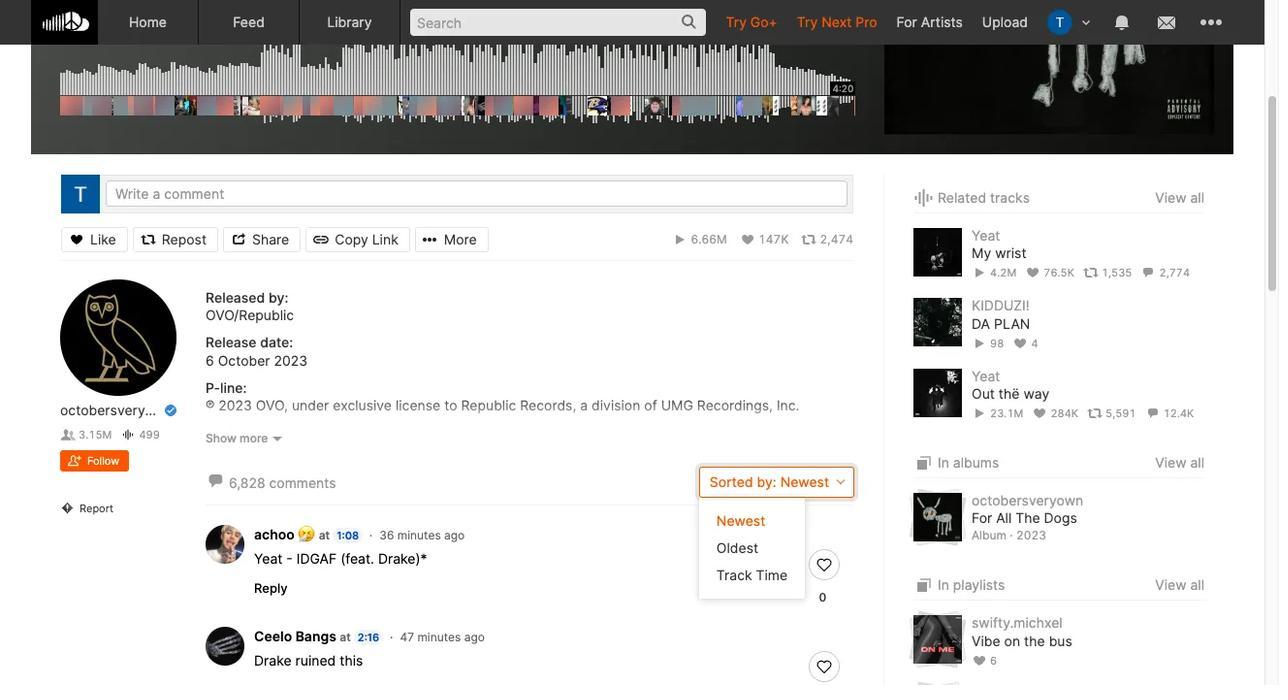 Task type: locate. For each thing, give the bounding box(es) containing it.
0 vertical spatial newest
[[781, 473, 830, 490]]

0 vertical spatial 2023
[[274, 352, 308, 368]]

yeat up 'my'
[[972, 227, 1001, 244]]

out
[[972, 385, 996, 402]]

all
[[997, 510, 1012, 526]]

try inside try go+ link
[[726, 14, 747, 30]]

2023
[[274, 352, 308, 368], [219, 397, 252, 413], [1017, 527, 1047, 542]]

1 set image from the top
[[914, 451, 935, 475]]

drake
[[254, 652, 292, 668]]

0 horizontal spatial 6
[[206, 352, 214, 368]]

achoo 🤧 at 1:08 · 36 minutes ago
[[254, 526, 465, 542]]

try for try next pro
[[798, 14, 818, 30]]

sound image
[[914, 186, 935, 210]]

0 vertical spatial all
[[1191, 189, 1205, 206]]

1 vertical spatial 2023
[[219, 397, 252, 413]]

1 view all from the top
[[1156, 189, 1205, 206]]

1 horizontal spatial 6
[[991, 654, 998, 667]]

try
[[726, 14, 747, 30], [798, 14, 818, 30]]

1 vertical spatial view all
[[1156, 454, 1205, 471]]

track stats element containing 6.66m
[[489, 227, 854, 252]]

try left go+
[[726, 14, 747, 30]]

yeat inside the "yeat out thë way"
[[972, 368, 1001, 384]]

minutes inside ceelo bangs at 2:16 · 47 minutes ago
[[418, 630, 461, 644]]

2,774
[[1160, 266, 1191, 280]]

out thë way link
[[972, 385, 1050, 403]]

0 vertical spatial in
[[938, 454, 950, 471]]

Write a comment text field
[[106, 180, 848, 207]]

octobersveryown link up the
[[972, 492, 1084, 509]]

0 vertical spatial yeat link
[[972, 227, 1001, 244]]

2 horizontal spatial 2023
[[1017, 527, 1047, 542]]

1 horizontal spatial by:
[[758, 473, 777, 490]]

6.66m
[[691, 231, 728, 246]]

0 vertical spatial at
[[319, 528, 330, 542]]

feed link
[[199, 0, 300, 45]]

2023 inside 'release date: 6 october 2023'
[[274, 352, 308, 368]]

1 vertical spatial view
[[1156, 454, 1187, 471]]

by: for sorted
[[758, 473, 777, 490]]

1 view from the top
[[1156, 189, 1187, 206]]

2023 down date:
[[274, 352, 308, 368]]

1 vertical spatial ago
[[464, 630, 485, 644]]

1 try from the left
[[726, 14, 747, 30]]

at inside ceelo bangs at 2:16 · 47 minutes ago
[[340, 630, 351, 644]]

1 horizontal spatial at
[[340, 630, 351, 644]]

1 all from the top
[[1191, 189, 1205, 206]]

copy
[[335, 230, 369, 247]]

more button
[[415, 227, 489, 252]]

1 horizontal spatial octobersveryown
[[972, 492, 1084, 509]]

comments
[[269, 475, 336, 491]]

at
[[319, 528, 330, 542], [340, 630, 351, 644]]

· inside ceelo bangs at 2:16 · 47 minutes ago
[[390, 630, 393, 644]]

repost
[[162, 230, 207, 247]]

yeat for out thë way
[[972, 368, 1001, 384]]

1 vertical spatial octobersveryown link
[[972, 492, 1084, 509]]

0 horizontal spatial by:
[[269, 289, 289, 306]]

5,591
[[1106, 407, 1137, 420]]

0 vertical spatial ago
[[444, 528, 465, 542]]

track stats element for yeat my wrist
[[972, 262, 1205, 284]]

recordings,
[[698, 397, 773, 413]]

yeat left - at left bottom
[[254, 550, 283, 567]]

tara schultz's avatar element right the upload
[[1048, 10, 1073, 35]]

more
[[444, 230, 477, 247]]

yeat link
[[972, 227, 1001, 244], [972, 368, 1001, 384]]

swifty.michxel
[[972, 615, 1063, 631]]

· for 🤧
[[369, 528, 373, 542]]

1 yeat link from the top
[[972, 227, 1001, 244]]

for up album ·
[[972, 510, 993, 526]]

track stats element containing 23.1m
[[972, 403, 1205, 424]]

· inside achoo 🤧 at 1:08 · 36 minutes ago
[[369, 528, 373, 542]]

at inside achoo 🤧 at 1:08 · 36 minutes ago
[[319, 528, 330, 542]]

499
[[139, 428, 160, 442]]

2 vertical spatial view
[[1156, 577, 1187, 593]]

2 set image from the top
[[914, 574, 935, 597]]

0 horizontal spatial ·
[[369, 528, 373, 542]]

0 horizontal spatial try
[[726, 14, 747, 30]]

1 horizontal spatial octobersveryown link
[[972, 492, 1084, 509]]

feed
[[233, 14, 265, 30]]

by: right sorted
[[758, 473, 777, 490]]

1 vertical spatial yeat link
[[972, 368, 1001, 384]]

released by: ovo/republic
[[206, 289, 294, 323]]

playlists
[[954, 577, 1006, 593]]

view all
[[1156, 189, 1205, 206], [1156, 454, 1205, 471], [1156, 577, 1205, 593]]

drake)*
[[378, 550, 428, 567]]

drake ruined this
[[254, 652, 363, 668]]

track stats element containing 98
[[972, 333, 1205, 354]]

in playlists
[[938, 577, 1006, 593]]

sorted
[[710, 473, 754, 490]]

time
[[756, 567, 788, 583]]

in
[[938, 454, 950, 471], [938, 577, 950, 593]]

kidduzi! da plan
[[972, 297, 1031, 331]]

1 vertical spatial 6
[[991, 654, 998, 667]]

1 horizontal spatial newest
[[781, 473, 830, 490]]

yeat link up the out
[[972, 368, 1001, 384]]

2023 down line:
[[219, 397, 252, 413]]

0 vertical spatial view all
[[1156, 189, 1205, 206]]

at for ceelo bangs
[[340, 630, 351, 644]]

set image left in albums
[[914, 451, 935, 475]]

track stats element
[[489, 227, 854, 252], [972, 262, 1205, 284], [972, 333, 1205, 354], [972, 403, 1205, 424]]

yeat up the out
[[972, 368, 1001, 384]]

1 vertical spatial ·
[[390, 630, 393, 644]]

2 vertical spatial 2023
[[1017, 527, 1047, 542]]

1 vertical spatial by:
[[758, 473, 777, 490]]

1 vertical spatial yeat
[[972, 368, 1001, 384]]

drake - idgaf (feat. yeat) element
[[885, 0, 1215, 135]]

reply
[[254, 580, 288, 596]]

·
[[369, 528, 373, 542], [390, 630, 393, 644]]

at for achoo 🤧
[[319, 528, 330, 542]]

albums
[[954, 454, 1000, 471]]

out thë way element
[[914, 369, 963, 417]]

yeat link for out
[[972, 368, 1001, 384]]

1 vertical spatial octobersveryown
[[972, 492, 1084, 509]]

yeat out thë way
[[972, 368, 1050, 402]]

284k link
[[1033, 407, 1079, 420]]

try left next
[[798, 14, 818, 30]]

link
[[372, 230, 399, 247]]

ceelo
[[254, 628, 292, 644]]

0 vertical spatial for
[[897, 14, 918, 30]]

0 vertical spatial ·
[[369, 528, 373, 542]]

6 up p-
[[206, 352, 214, 368]]

for left artists
[[897, 14, 918, 30]]

octobersveryown up the
[[972, 492, 1084, 509]]

try inside try next pro link
[[798, 14, 818, 30]]

tara schultz's avatar element
[[1048, 10, 1073, 35], [61, 175, 100, 213]]

0 vertical spatial view
[[1156, 189, 1187, 206]]

tara schultz's avatar element up like button
[[61, 175, 100, 213]]

newest up oldest
[[717, 512, 766, 529]]

2023 inside "p-line: ℗ 2023 ovo, under exclusive license to republic records, a division of umg recordings, inc."
[[219, 397, 252, 413]]

1 in from the top
[[938, 454, 950, 471]]

ago for achoo 🤧
[[444, 528, 465, 542]]

· left 47
[[390, 630, 393, 644]]

octobersveryown for octobersveryown
[[60, 402, 172, 418]]

3 all from the top
[[1191, 577, 1205, 593]]

at left 2:16
[[340, 630, 351, 644]]

the
[[1016, 510, 1041, 526]]

at right the 🤧
[[319, 528, 330, 542]]

0 vertical spatial octobersveryown link
[[60, 402, 172, 419]]

octobersveryown up 3.15m
[[60, 402, 172, 418]]

p-
[[206, 379, 220, 396]]

1 vertical spatial minutes
[[418, 630, 461, 644]]

minutes inside achoo 🤧 at 1:08 · 36 minutes ago
[[398, 528, 441, 542]]

for artists link
[[887, 0, 973, 44]]

yeat - idgaf (feat. drake)*
[[254, 550, 428, 567]]

1 vertical spatial all
[[1191, 454, 1205, 471]]

1 horizontal spatial ·
[[390, 630, 393, 644]]

2 vertical spatial all
[[1191, 577, 1205, 593]]

1 horizontal spatial for
[[972, 510, 993, 526]]

6 down the vibe
[[991, 654, 998, 667]]

1 vertical spatial tara schultz's avatar element
[[61, 175, 100, 213]]

line:
[[220, 379, 247, 396]]

in left albums
[[938, 454, 950, 471]]

2,474
[[821, 231, 854, 246]]

view all for vibe on the bus
[[1156, 577, 1205, 593]]

ruined
[[296, 652, 336, 668]]

4 link
[[1013, 336, 1039, 350]]

newest up 'newest' link
[[781, 473, 830, 490]]

view all for my wrist
[[1156, 189, 1205, 206]]

upload
[[983, 14, 1029, 30]]

1 vertical spatial set image
[[914, 574, 935, 597]]

track time
[[717, 567, 788, 583]]

1 vertical spatial at
[[340, 630, 351, 644]]

track
[[717, 567, 753, 583]]

1,535
[[1102, 266, 1133, 280]]

ago for ceelo bangs
[[464, 630, 485, 644]]

0 vertical spatial yeat
[[972, 227, 1001, 244]]

1 horizontal spatial try
[[798, 14, 818, 30]]

set image
[[914, 451, 935, 475], [914, 574, 935, 597]]

1 horizontal spatial 2023
[[274, 352, 308, 368]]

· for bangs
[[390, 630, 393, 644]]

1 vertical spatial in
[[938, 577, 950, 593]]

octobersveryown link up 3.15m
[[60, 402, 172, 419]]

1 vertical spatial newest
[[717, 512, 766, 529]]

my wrist element
[[914, 228, 963, 277]]

library link
[[300, 0, 401, 45]]

under
[[292, 397, 329, 413]]

2 in from the top
[[938, 577, 950, 593]]

minutes up drake)* on the bottom left of page
[[398, 528, 441, 542]]

0 vertical spatial 6
[[206, 352, 214, 368]]

try go+
[[726, 14, 778, 30]]

by: inside released by: ovo/republic
[[269, 289, 289, 306]]

the
[[1025, 632, 1046, 649]]

ago right 36
[[444, 528, 465, 542]]

1:08 link
[[333, 528, 363, 543]]

℗
[[206, 397, 215, 413]]

yeat link up 'my'
[[972, 227, 1001, 244]]

copy link button
[[306, 227, 410, 252]]

ago right 47
[[464, 630, 485, 644]]

2 yeat link from the top
[[972, 368, 1001, 384]]

0 horizontal spatial newest
[[717, 512, 766, 529]]

2 try from the left
[[798, 14, 818, 30]]

2023 down the
[[1017, 527, 1047, 542]]

ago inside achoo 🤧 at 1:08 · 36 minutes ago
[[444, 528, 465, 542]]

achoo 🤧 link
[[254, 526, 316, 542]]

ago
[[444, 528, 465, 542], [464, 630, 485, 644]]

0 horizontal spatial 2023
[[219, 397, 252, 413]]

6,828 comments
[[229, 475, 336, 491]]

76.5k link
[[1026, 266, 1075, 280]]

by: up ovo/republic
[[269, 289, 289, 306]]

0 vertical spatial octobersveryown
[[60, 402, 172, 418]]

3 view all from the top
[[1156, 577, 1205, 593]]

ovo/republic
[[206, 307, 294, 323]]

147k
[[759, 231, 789, 246]]

set image left in playlists
[[914, 574, 935, 597]]

None search field
[[401, 0, 717, 44]]

0 horizontal spatial octobersveryown
[[60, 402, 172, 418]]

6
[[206, 352, 214, 368], [991, 654, 998, 667]]

6 inside swifty.michxel vibe on the bus 6
[[991, 654, 998, 667]]

in for in albums
[[938, 454, 950, 471]]

minutes for ceelo bangs
[[418, 630, 461, 644]]

0 vertical spatial tara schultz's avatar element
[[1048, 10, 1073, 35]]

try next pro link
[[788, 0, 887, 44]]

0 horizontal spatial at
[[319, 528, 330, 542]]

0 vertical spatial set image
[[914, 451, 935, 475]]

3 view from the top
[[1156, 577, 1187, 593]]

0 vertical spatial by:
[[269, 289, 289, 306]]

vibe
[[972, 632, 1001, 649]]

yeat inside yeat my wrist
[[972, 227, 1001, 244]]

ago inside ceelo bangs at 2:16 · 47 minutes ago
[[464, 630, 485, 644]]

idgaf
[[297, 550, 337, 567]]

all for my wrist
[[1191, 189, 1205, 206]]

thë
[[999, 385, 1020, 402]]

exclusive
[[333, 397, 392, 413]]

minutes right 47
[[418, 630, 461, 644]]

0 vertical spatial minutes
[[398, 528, 441, 542]]

wrist
[[996, 245, 1027, 261]]

2 vertical spatial view all
[[1156, 577, 1205, 593]]

in left playlists
[[938, 577, 950, 593]]

· left 36
[[369, 528, 373, 542]]

track stats element for kidduzi! da plan
[[972, 333, 1205, 354]]

track stats element containing 4.2m
[[972, 262, 1205, 284]]

1 vertical spatial for
[[972, 510, 993, 526]]

vibe on the bus element
[[914, 616, 963, 664]]



Task type: describe. For each thing, give the bounding box(es) containing it.
bus
[[1050, 632, 1073, 649]]

Search search field
[[410, 9, 707, 36]]

minutes for achoo 🤧
[[398, 528, 441, 542]]

da plan element
[[914, 298, 963, 347]]

octobersveryown for octobersveryown for all the dogs album · 2023
[[972, 492, 1084, 509]]

by: for released
[[269, 289, 289, 306]]

4.2m
[[991, 266, 1017, 280]]

follow
[[87, 454, 119, 468]]

499 link
[[121, 428, 160, 442]]

yeat link for my
[[972, 227, 1001, 244]]

related tracks
[[938, 189, 1031, 206]]

🤧
[[298, 526, 316, 542]]

1 horizontal spatial tara schultz's avatar element
[[1048, 10, 1073, 35]]

share
[[252, 230, 289, 247]]

2 view from the top
[[1156, 454, 1187, 471]]

dogs
[[1045, 510, 1078, 526]]

oldest link
[[700, 535, 806, 562]]

da
[[972, 315, 991, 331]]

2:16
[[358, 631, 380, 644]]

36
[[380, 528, 394, 542]]

more
[[240, 431, 268, 445]]

track time link
[[700, 562, 806, 589]]

for artists
[[897, 14, 963, 30]]

inc.
[[777, 397, 800, 413]]

2 all from the top
[[1191, 454, 1205, 471]]

98
[[991, 336, 1005, 350]]

for all the dogs link
[[972, 510, 1078, 527]]

umg
[[662, 397, 694, 413]]

records,
[[520, 397, 577, 413]]

kidduzi!
[[972, 297, 1030, 314]]

ceelo bangs link
[[254, 628, 337, 644]]

2,774 link
[[1142, 266, 1191, 280]]

go+
[[751, 14, 778, 30]]

related
[[938, 189, 987, 206]]

to
[[445, 397, 458, 413]]

library
[[327, 14, 372, 30]]

show more link
[[206, 431, 855, 447]]

view for vibe on the bus
[[1156, 577, 1187, 593]]

license
[[396, 397, 441, 413]]

for all the dogs element
[[914, 493, 963, 542]]

da plan link
[[972, 315, 1031, 333]]

284k
[[1051, 407, 1079, 420]]

0 horizontal spatial for
[[897, 14, 918, 30]]

track stats element for yeat out thë way
[[972, 403, 1205, 424]]

like
[[90, 230, 116, 247]]

way
[[1024, 385, 1050, 402]]

show more
[[206, 431, 268, 445]]

swifty.michxel link
[[972, 615, 1063, 631]]

home link
[[98, 0, 199, 45]]

2 view all from the top
[[1156, 454, 1205, 471]]

2 vertical spatial yeat
[[254, 550, 283, 567]]

my wrist link
[[972, 245, 1027, 262]]

3.15m link
[[60, 428, 112, 442]]

in albums
[[938, 454, 1000, 471]]

home
[[129, 14, 167, 30]]

plan
[[995, 315, 1031, 331]]

2:16 link
[[354, 630, 384, 645]]

achoo 🤧's avatar element
[[206, 525, 245, 564]]

date:
[[260, 334, 293, 351]]

vibe on the bus link
[[972, 632, 1073, 650]]

this
[[340, 652, 363, 668]]

octobersveryown's avatar element
[[60, 279, 177, 396]]

0
[[820, 590, 827, 604]]

3.15m
[[79, 428, 112, 442]]

try for try go+
[[726, 14, 747, 30]]

12.4k
[[1164, 407, 1195, 420]]

2,474 link
[[802, 231, 854, 247]]

6 inside 'release date: 6 october 2023'
[[206, 352, 214, 368]]

23.1m
[[991, 407, 1024, 420]]

4
[[1032, 336, 1039, 350]]

bangs
[[296, 628, 337, 644]]

47
[[400, 630, 414, 644]]

6,828
[[229, 475, 265, 491]]

2023 inside octobersveryown for all the dogs album · 2023
[[1017, 527, 1047, 542]]

147k link
[[740, 231, 789, 247]]

all for vibe on the bus
[[1191, 577, 1205, 593]]

1,535 link
[[1084, 266, 1133, 280]]

achoo
[[254, 526, 295, 542]]

set image for in playlists
[[914, 574, 935, 597]]

ceelo bangs's avatar element
[[206, 627, 245, 666]]

0 horizontal spatial octobersveryown link
[[60, 402, 172, 419]]

pro
[[856, 14, 878, 30]]

try next pro
[[798, 14, 878, 30]]

yeat for my wrist
[[972, 227, 1001, 244]]

yeat my wrist
[[972, 227, 1027, 261]]

tracks
[[991, 189, 1031, 206]]

upload link
[[973, 0, 1038, 44]]

p-line: ℗ 2023 ovo, under exclusive license to republic records, a division of umg recordings, inc.
[[206, 379, 800, 413]]

for inside octobersveryown for all the dogs album · 2023
[[972, 510, 993, 526]]

follow button
[[60, 450, 129, 472]]

6 link
[[972, 654, 998, 667]]

view for my wrist
[[1156, 189, 1187, 206]]

artists
[[922, 14, 963, 30]]

report link
[[60, 501, 177, 522]]

in for in playlists
[[938, 577, 950, 593]]

newest inside 'newest' link
[[717, 512, 766, 529]]

(feat.
[[341, 550, 375, 567]]

set image for in albums
[[914, 451, 935, 475]]

released
[[206, 289, 265, 306]]

0 horizontal spatial tara schultz's avatar element
[[61, 175, 100, 213]]

ceelo bangs at 2:16 · 47 minutes ago
[[254, 628, 485, 644]]

1:08
[[337, 529, 359, 542]]

of
[[645, 397, 658, 413]]

my
[[972, 245, 992, 261]]

reply link
[[254, 580, 288, 596]]

show
[[206, 431, 237, 445]]

comment image
[[206, 472, 226, 492]]

on
[[1005, 632, 1021, 649]]

next
[[822, 14, 852, 30]]



Task type: vqa. For each thing, say whether or not it's contained in the screenshot.
the bottom Yeat
yes



